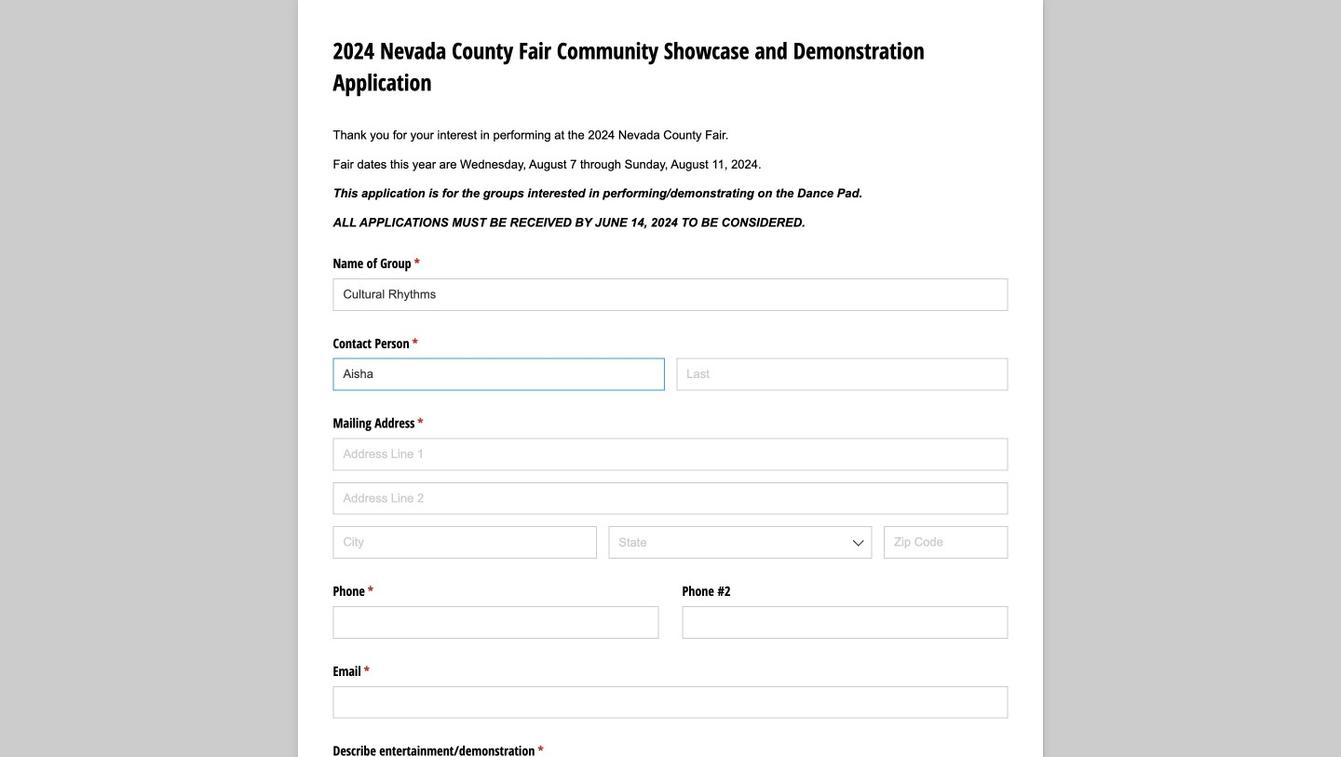 Task type: vqa. For each thing, say whether or not it's contained in the screenshot.
text field
yes



Task type: locate. For each thing, give the bounding box(es) containing it.
None text field
[[333, 278, 1008, 311], [333, 686, 1008, 719], [333, 278, 1008, 311], [333, 686, 1008, 719]]

Address Line 2 text field
[[333, 482, 1008, 515]]

State text field
[[609, 527, 872, 559]]

Zip Code text field
[[884, 527, 1008, 559]]

None text field
[[333, 606, 659, 639], [682, 606, 1008, 639], [333, 606, 659, 639], [682, 606, 1008, 639]]

First text field
[[333, 358, 665, 391]]

City text field
[[333, 527, 597, 559]]



Task type: describe. For each thing, give the bounding box(es) containing it.
Last text field
[[676, 358, 1008, 391]]

Address Line 1 text field
[[333, 438, 1008, 471]]



